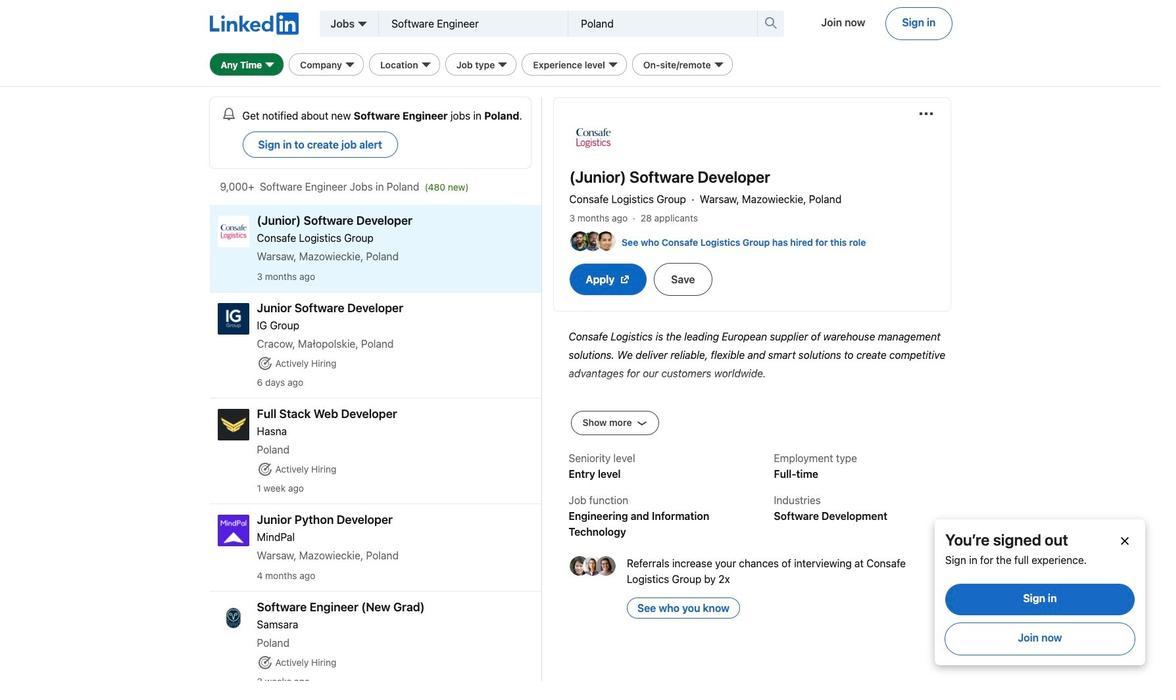 Task type: describe. For each thing, give the bounding box(es) containing it.
1 svg image from the top
[[257, 462, 273, 478]]

Search job titles or companies search field
[[390, 16, 547, 31]]

consafe logistics group image
[[569, 114, 617, 161]]

0 vertical spatial svg image
[[620, 274, 630, 285]]

primary element
[[210, 0, 952, 50]]



Task type: locate. For each thing, give the bounding box(es) containing it.
None search field
[[379, 11, 784, 37]]

svg image
[[257, 462, 273, 478], [257, 655, 273, 671]]

main content
[[210, 97, 542, 682]]

none search field inside primary element
[[379, 11, 784, 37]]

1 vertical spatial svg image
[[257, 356, 273, 372]]

0 horizontal spatial svg image
[[257, 356, 273, 372]]

1 horizontal spatial svg image
[[620, 274, 630, 285]]

1 vertical spatial svg image
[[257, 655, 273, 671]]

0 vertical spatial svg image
[[257, 462, 273, 478]]

2 svg image from the top
[[257, 655, 273, 671]]

Location search field
[[579, 16, 736, 31]]

svg image
[[620, 274, 630, 285], [257, 356, 273, 372]]

dialog
[[935, 520, 1145, 666]]



Task type: vqa. For each thing, say whether or not it's contained in the screenshot.
'Main Content'
yes



